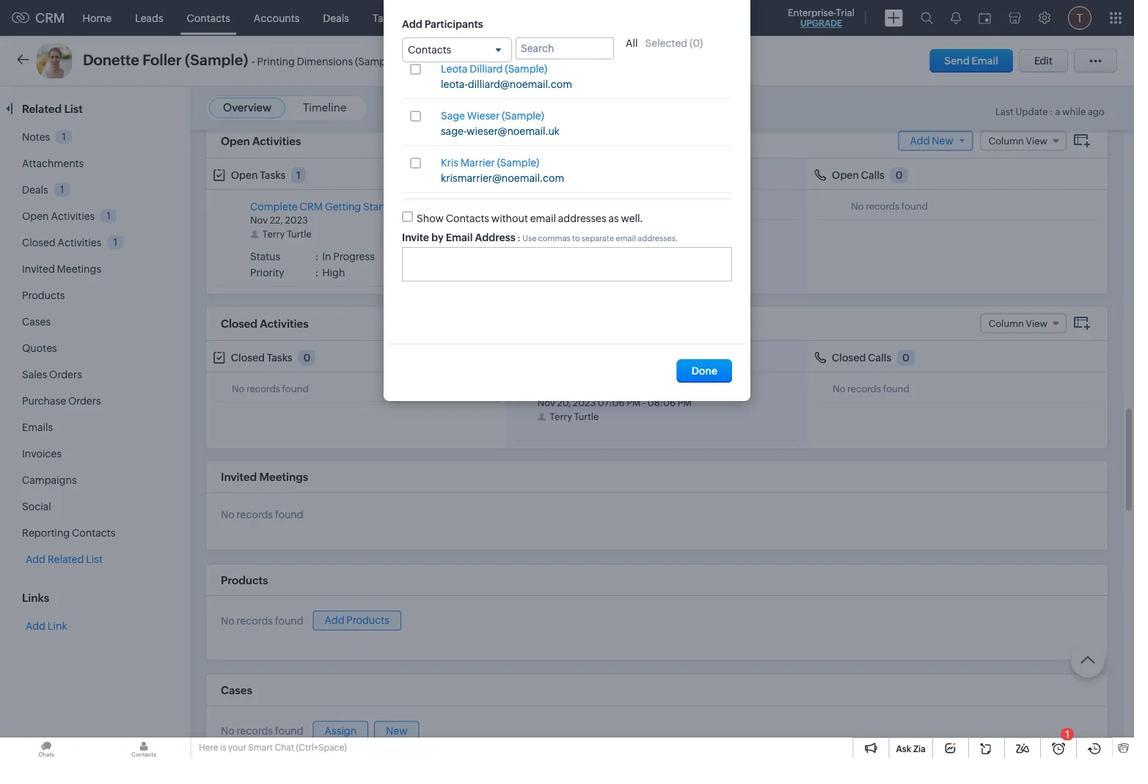Task type: describe. For each thing, give the bounding box(es) containing it.
2 vertical spatial products
[[347, 615, 390, 627]]

0 vertical spatial new
[[932, 135, 954, 147]]

quotes
[[22, 343, 57, 354]]

assign link
[[313, 722, 369, 742]]

0 horizontal spatial new
[[386, 726, 408, 738]]

07:06
[[598, 398, 625, 409]]

activities up closed activities link
[[51, 211, 95, 222]]

0 vertical spatial cases
[[22, 316, 51, 328]]

quotes link
[[22, 343, 57, 354]]

1 for notes
[[62, 131, 66, 142]]

all link
[[626, 37, 638, 49]]

1 vertical spatial products
[[221, 575, 268, 588]]

)
[[700, 37, 703, 49]]

your
[[228, 743, 247, 753]]

last update : a while ago
[[996, 106, 1105, 117]]

tasks for open activities
[[260, 170, 286, 182]]

activities up closed tasks at top
[[260, 318, 309, 330]]

foller
[[143, 52, 182, 69]]

dimensions
[[297, 56, 353, 68]]

participants
[[425, 18, 483, 30]]

1 vertical spatial invited
[[221, 472, 257, 484]]

add for add participants
[[402, 18, 422, 30]]

terry turtle for nov 22, 2023
[[262, 229, 312, 240]]

here is your smart chat (ctrl+space)
[[199, 743, 347, 753]]

nov 20, 2023 07:06 pm - 08:06 pm
[[538, 398, 692, 409]]

orders for purchase orders
[[68, 396, 101, 407]]

1 for closed activities
[[114, 237, 117, 248]]

(sample) for wieser
[[502, 110, 544, 122]]

chats image
[[0, 738, 92, 759]]

related list
[[22, 102, 85, 115]]

donette
[[83, 52, 139, 69]]

donette foller (sample) - printing dimensions (sample)
[[83, 52, 398, 69]]

: high
[[315, 268, 345, 279]]

ago
[[1088, 106, 1105, 117]]

contacts up add related list
[[72, 528, 115, 539]]

open activities link
[[22, 211, 95, 222]]

invoices
[[22, 448, 62, 460]]

add products
[[325, 615, 390, 627]]

upgrade
[[801, 18, 843, 28]]

open meetings
[[532, 170, 606, 182]]

marrier
[[461, 157, 495, 169]]

kris marrier (sample) krismarrier@noemail.com
[[441, 157, 565, 184]]

sage-
[[441, 126, 467, 137]]

new link
[[374, 722, 419, 742]]

addresses
[[558, 213, 607, 225]]

20,
[[557, 398, 571, 409]]

edit
[[1035, 55, 1053, 67]]

while
[[1063, 106, 1086, 117]]

contacts inside field
[[408, 44, 451, 56]]

purchase orders
[[22, 396, 101, 407]]

overview link
[[223, 101, 272, 114]]

: inside invite by email address : use commas to separate email addresses.
[[518, 233, 521, 244]]

reporting contacts link
[[22, 528, 115, 539]]

leads
[[135, 12, 163, 24]]

ask zia
[[896, 745, 926, 754]]

a
[[1056, 106, 1061, 117]]

as
[[609, 213, 619, 225]]

leota dilliard (sample) leota-dilliard@noemail.com
[[441, 63, 572, 90]]

0 horizontal spatial deals link
[[22, 184, 48, 196]]

purchase orders link
[[22, 396, 101, 407]]

turtle for nov 22, 2023
[[287, 229, 312, 240]]

sage wieser (sample) sage-wieser@noemail.uk
[[441, 110, 560, 137]]

1 vertical spatial nov
[[538, 398, 555, 409]]

use
[[523, 234, 537, 243]]

is
[[220, 743, 226, 753]]

priority
[[250, 268, 284, 279]]

printing dimensions (sample) link
[[257, 55, 398, 68]]

wieser@noemail.uk
[[467, 126, 560, 137]]

send email
[[945, 55, 999, 67]]

high
[[322, 268, 345, 279]]

calls for open activities
[[861, 170, 885, 182]]

1 horizontal spatial closed activities
[[221, 318, 309, 330]]

add for add related list
[[26, 554, 45, 566]]

link
[[48, 621, 67, 633]]

orders for sales orders
[[49, 369, 82, 381]]

22,
[[270, 215, 283, 226]]

last
[[996, 106, 1014, 117]]

dilliard
[[470, 63, 503, 75]]

1 for open activities
[[107, 210, 111, 222]]

reporting contacts
[[22, 528, 115, 539]]

home link
[[71, 0, 123, 36]]

sales
[[22, 369, 47, 381]]

show contacts without email addresses as well.
[[417, 213, 643, 225]]

links
[[22, 592, 49, 605]]

activities up open tasks
[[252, 135, 301, 148]]

sales orders
[[22, 369, 82, 381]]

here
[[199, 743, 218, 753]]

chat
[[275, 743, 294, 753]]

campaigns
[[22, 475, 77, 487]]

address
[[475, 232, 516, 244]]

0 vertical spatial deals
[[323, 12, 349, 24]]

leads link
[[123, 0, 175, 36]]

1 vertical spatial email
[[446, 232, 473, 244]]

1 vertical spatial -
[[643, 398, 646, 409]]

add products link
[[313, 612, 401, 632]]

calls for closed activities
[[868, 353, 892, 364]]

1 horizontal spatial 2023
[[573, 398, 596, 409]]

trial
[[836, 7, 855, 18]]

sales orders link
[[22, 369, 82, 381]]

contacts up address
[[446, 213, 489, 225]]

addresses.
[[638, 234, 678, 243]]

in
[[322, 251, 331, 263]]

turtle for nov 20, 2023 07:06 pm - 08:06 pm
[[574, 412, 599, 423]]

send
[[945, 55, 970, 67]]

add new
[[910, 135, 954, 147]]

reporting
[[22, 528, 70, 539]]

invite
[[402, 232, 429, 244]]



Task type: vqa. For each thing, say whether or not it's contained in the screenshot.
TRADESHOW NOV 13 - NOV 15
no



Task type: locate. For each thing, give the bounding box(es) containing it.
: left use
[[518, 233, 521, 244]]

1 vertical spatial 2023
[[573, 398, 596, 409]]

0 horizontal spatial 2023
[[285, 215, 308, 226]]

2 horizontal spatial products
[[347, 615, 390, 627]]

wieser
[[467, 110, 500, 122]]

progress
[[333, 251, 375, 263]]

1 horizontal spatial pm
[[678, 398, 692, 409]]

0 vertical spatial 2023
[[285, 215, 308, 226]]

cases up your
[[221, 685, 252, 698]]

kris
[[441, 157, 459, 169]]

nov
[[250, 215, 268, 226], [538, 398, 555, 409]]

add related list
[[26, 554, 103, 566]]

: left in
[[315, 251, 319, 263]]

all selected ( 0 )
[[626, 37, 703, 49]]

sage
[[441, 110, 465, 122]]

0 vertical spatial calls
[[490, 12, 513, 24]]

2023 right 22,
[[285, 215, 308, 226]]

2023 right 20,
[[573, 398, 596, 409]]

emails link
[[22, 422, 53, 434]]

add inside add products link
[[325, 615, 345, 627]]

0 right closed tasks at top
[[303, 353, 311, 364]]

campaigns link
[[22, 475, 77, 487]]

new
[[932, 135, 954, 147], [386, 726, 408, 738]]

related up notes link
[[22, 102, 62, 115]]

1 horizontal spatial invited
[[221, 472, 257, 484]]

0 horizontal spatial terry
[[262, 229, 285, 240]]

terry turtle down 22,
[[262, 229, 312, 240]]

0 right selected on the right
[[693, 37, 700, 49]]

0 vertical spatial invited meetings
[[22, 263, 101, 275]]

calls link
[[478, 0, 525, 36]]

1 vertical spatial closed activities
[[221, 318, 309, 330]]

steps
[[401, 201, 426, 213]]

meetings link
[[410, 0, 478, 36]]

0 horizontal spatial invited
[[22, 263, 55, 275]]

orders up purchase orders
[[49, 369, 82, 381]]

: left a
[[1050, 106, 1054, 117]]

turtle down complete
[[287, 229, 312, 240]]

1 horizontal spatial cases
[[221, 685, 252, 698]]

-
[[252, 55, 255, 68], [643, 398, 646, 409]]

0 horizontal spatial products
[[22, 290, 65, 302]]

None button
[[677, 360, 732, 383]]

0 vertical spatial deals link
[[311, 0, 361, 36]]

1 horizontal spatial crm
[[300, 201, 323, 213]]

turtle down 07:06
[[574, 412, 599, 423]]

(sample) down tasks link
[[355, 56, 398, 68]]

0 horizontal spatial deals
[[22, 184, 48, 196]]

1 horizontal spatial products
[[221, 575, 268, 588]]

0 vertical spatial orders
[[49, 369, 82, 381]]

open tasks
[[231, 170, 286, 182]]

0 vertical spatial crm
[[35, 10, 65, 26]]

1 horizontal spatial turtle
[[574, 412, 599, 423]]

crm left home link
[[35, 10, 65, 26]]

email down well.
[[616, 234, 636, 243]]

0 vertical spatial email
[[972, 55, 999, 67]]

1 vertical spatial calls
[[861, 170, 885, 182]]

2023
[[285, 215, 308, 226], [573, 398, 596, 409]]

0 horizontal spatial -
[[252, 55, 255, 68]]

(sample) inside donette foller (sample) - printing dimensions (sample)
[[355, 56, 398, 68]]

open activities up closed activities link
[[22, 211, 95, 222]]

related
[[22, 102, 62, 115], [48, 554, 84, 566]]

leota
[[441, 63, 468, 75]]

terry turtle down 20,
[[550, 412, 599, 423]]

1 horizontal spatial nov
[[538, 398, 555, 409]]

terry down 20,
[[550, 412, 572, 423]]

0 vertical spatial closed activities
[[22, 237, 102, 249]]

: in progress
[[315, 251, 375, 263]]

send email button
[[930, 49, 1013, 73]]

0 vertical spatial tasks
[[373, 12, 399, 24]]

emails
[[22, 422, 53, 434]]

0 horizontal spatial pm
[[627, 398, 641, 409]]

email right send
[[972, 55, 999, 67]]

0 horizontal spatial turtle
[[287, 229, 312, 240]]

all
[[626, 37, 638, 49]]

1 vertical spatial terry turtle
[[550, 412, 599, 423]]

1 pm from the left
[[627, 398, 641, 409]]

0 vertical spatial terry turtle
[[262, 229, 312, 240]]

0 right open calls at the right top
[[896, 170, 903, 182]]

1 horizontal spatial open activities
[[221, 135, 301, 148]]

crm
[[35, 10, 65, 26], [300, 201, 323, 213]]

0 vertical spatial turtle
[[287, 229, 312, 240]]

turtle
[[287, 229, 312, 240], [574, 412, 599, 423]]

1 vertical spatial open activities
[[22, 211, 95, 222]]

2023 inside complete crm getting started steps nov 22, 2023
[[285, 215, 308, 226]]

: left high
[[315, 268, 319, 279]]

0 vertical spatial open activities
[[221, 135, 301, 148]]

deals link up printing dimensions (sample) link
[[311, 0, 361, 36]]

email inside invite by email address : use commas to separate email addresses.
[[616, 234, 636, 243]]

0 horizontal spatial email
[[446, 232, 473, 244]]

(sample) for marrier
[[497, 157, 540, 169]]

complete crm getting started steps nov 22, 2023
[[250, 201, 426, 226]]

overview
[[223, 101, 272, 114]]

terry down 22,
[[262, 229, 285, 240]]

2 pm from the left
[[678, 398, 692, 409]]

smart
[[248, 743, 273, 753]]

terry turtle for nov 20, 2023 07:06 pm - 08:06 pm
[[550, 412, 599, 423]]

1 horizontal spatial -
[[643, 398, 646, 409]]

1 vertical spatial tasks
[[260, 170, 286, 182]]

invited meetings link
[[22, 263, 101, 275]]

contacts up donette foller (sample) - printing dimensions (sample)
[[187, 12, 230, 24]]

0 horizontal spatial cases
[[22, 316, 51, 328]]

getting
[[325, 201, 361, 213]]

1 horizontal spatial list
[[86, 554, 103, 566]]

- left 08:06
[[643, 398, 646, 409]]

0 horizontal spatial closed activities
[[22, 237, 102, 249]]

kris marrier (sample) link
[[441, 157, 540, 169]]

add link
[[26, 621, 67, 633]]

add for add link
[[26, 621, 45, 633]]

notes
[[22, 131, 50, 143]]

Contacts field
[[402, 37, 512, 63]]

Search text field
[[516, 37, 614, 59]]

terry
[[262, 229, 285, 240], [550, 412, 572, 423]]

email
[[530, 213, 556, 225], [616, 234, 636, 243]]

list up attachments "link"
[[64, 102, 83, 115]]

krismarrier@noemail.com
[[441, 173, 565, 184]]

0 for open calls
[[896, 170, 903, 182]]

complete
[[250, 201, 298, 213]]

edit button
[[1019, 49, 1068, 73]]

products link
[[22, 290, 65, 302]]

by
[[432, 232, 444, 244]]

0 vertical spatial terry
[[262, 229, 285, 240]]

contacts down 'add participants'
[[408, 44, 451, 56]]

1 vertical spatial new
[[386, 726, 408, 738]]

tasks for closed activities
[[267, 353, 293, 364]]

leota-
[[441, 79, 468, 90]]

1 horizontal spatial new
[[932, 135, 954, 147]]

(sample) for foller
[[185, 52, 248, 69]]

deals down attachments "link"
[[22, 184, 48, 196]]

1 vertical spatial email
[[616, 234, 636, 243]]

email inside button
[[972, 55, 999, 67]]

1 vertical spatial list
[[86, 554, 103, 566]]

cases link
[[22, 316, 51, 328]]

terry for nov 20, 2023 07:06 pm - 08:06 pm
[[550, 412, 572, 423]]

orders right purchase
[[68, 396, 101, 407]]

1 horizontal spatial email
[[972, 55, 999, 67]]

0 horizontal spatial terry turtle
[[262, 229, 312, 240]]

1 vertical spatial turtle
[[574, 412, 599, 423]]

1 horizontal spatial deals link
[[311, 0, 361, 36]]

enterprise-trial upgrade
[[788, 7, 855, 28]]

(sample) inside sage wieser (sample) sage-wieser@noemail.uk
[[502, 110, 544, 122]]

0 vertical spatial products
[[22, 290, 65, 302]]

add participants
[[402, 18, 483, 30]]

closed activities up invited meetings 'link'
[[22, 237, 102, 249]]

1 vertical spatial cases
[[221, 685, 252, 698]]

social
[[22, 501, 51, 513]]

to
[[572, 234, 580, 243]]

1 vertical spatial related
[[48, 554, 84, 566]]

email up invite by email address : use commas to separate email addresses.
[[530, 213, 556, 225]]

1 vertical spatial crm
[[300, 201, 323, 213]]

0 horizontal spatial crm
[[35, 10, 65, 26]]

(sample) inside kris marrier (sample) krismarrier@noemail.com
[[497, 157, 540, 169]]

add for add new
[[910, 135, 930, 147]]

timeline link
[[303, 101, 347, 114]]

0 vertical spatial related
[[22, 102, 62, 115]]

status
[[250, 251, 280, 263]]

1 horizontal spatial terry turtle
[[550, 412, 599, 423]]

1 vertical spatial terry
[[550, 412, 572, 423]]

- left printing on the top of page
[[252, 55, 255, 68]]

deals up printing dimensions (sample) link
[[323, 12, 349, 24]]

0 right closed calls
[[903, 353, 910, 364]]

timeline
[[303, 101, 347, 114]]

list
[[64, 102, 83, 115], [86, 554, 103, 566]]

cases up quotes
[[22, 316, 51, 328]]

(
[[690, 37, 693, 49]]

0 horizontal spatial list
[[64, 102, 83, 115]]

(sample) up wieser@noemail.uk
[[502, 110, 544, 122]]

1 vertical spatial deals
[[22, 184, 48, 196]]

dilliard@noemail.com
[[468, 79, 572, 90]]

records
[[552, 201, 586, 212], [866, 201, 900, 212], [247, 384, 280, 395], [848, 384, 882, 395], [237, 510, 273, 521], [237, 616, 273, 628], [237, 726, 273, 738]]

0 vertical spatial nov
[[250, 215, 268, 226]]

0 vertical spatial -
[[252, 55, 255, 68]]

nov inside complete crm getting started steps nov 22, 2023
[[250, 215, 268, 226]]

calls inside 'link'
[[490, 12, 513, 24]]

closed activities up closed tasks at top
[[221, 318, 309, 330]]

update
[[1016, 106, 1048, 117]]

terry for nov 22, 2023
[[262, 229, 285, 240]]

pm right 08:06
[[678, 398, 692, 409]]

(sample) up 'dilliard@noemail.com'
[[505, 63, 548, 75]]

add for add products
[[325, 615, 345, 627]]

(sample) for dilliard
[[505, 63, 548, 75]]

complete crm getting started steps link
[[250, 201, 426, 213]]

(sample) inside 'leota dilliard (sample) leota-dilliard@noemail.com'
[[505, 63, 548, 75]]

1 horizontal spatial email
[[616, 234, 636, 243]]

leota dilliard (sample) link
[[441, 63, 548, 75]]

0 vertical spatial invited
[[22, 263, 55, 275]]

0 horizontal spatial invited meetings
[[22, 263, 101, 275]]

calls
[[490, 12, 513, 24], [861, 170, 885, 182], [868, 353, 892, 364]]

well.
[[621, 213, 643, 225]]

contacts image
[[98, 738, 190, 759]]

0 for closed tasks
[[303, 353, 311, 364]]

deals link down attachments "link"
[[22, 184, 48, 196]]

(sample) up krismarrier@noemail.com
[[497, 157, 540, 169]]

nov left 20,
[[538, 398, 555, 409]]

social link
[[22, 501, 51, 513]]

1 horizontal spatial terry
[[550, 412, 572, 423]]

no
[[538, 201, 550, 212], [852, 201, 864, 212], [232, 384, 245, 395], [833, 384, 846, 395], [221, 510, 235, 521], [221, 616, 235, 628], [221, 726, 235, 738]]

2 vertical spatial calls
[[868, 353, 892, 364]]

attachments link
[[22, 158, 84, 170]]

1 for deals
[[60, 184, 64, 195]]

(sample) down contacts link
[[185, 52, 248, 69]]

activities up invited meetings 'link'
[[58, 237, 102, 249]]

1 horizontal spatial invited meetings
[[221, 472, 308, 484]]

found
[[588, 201, 614, 212], [902, 201, 928, 212], [282, 384, 309, 395], [883, 384, 910, 395], [275, 510, 304, 521], [275, 616, 304, 628], [275, 726, 304, 738]]

related down reporting contacts
[[48, 554, 84, 566]]

2 vertical spatial tasks
[[267, 353, 293, 364]]

0 horizontal spatial nov
[[250, 215, 268, 226]]

sage wieser (sample) link
[[441, 110, 544, 122]]

0
[[693, 37, 700, 49], [896, 170, 903, 182], [303, 353, 311, 364], [903, 353, 910, 364]]

email right by
[[446, 232, 473, 244]]

1 horizontal spatial deals
[[323, 12, 349, 24]]

closed
[[22, 237, 56, 249], [221, 318, 258, 330], [231, 353, 265, 364], [832, 353, 866, 364]]

crm left getting
[[300, 201, 323, 213]]

invite by email address : use commas to separate email addresses.
[[402, 232, 678, 244]]

0 vertical spatial list
[[64, 102, 83, 115]]

orders
[[49, 369, 82, 381], [68, 396, 101, 407]]

no records found
[[538, 201, 614, 212], [852, 201, 928, 212], [232, 384, 309, 395], [833, 384, 910, 395], [221, 510, 304, 521], [221, 616, 304, 628], [221, 726, 304, 738]]

show
[[417, 213, 444, 225]]

- inside donette foller (sample) - printing dimensions (sample)
[[252, 55, 255, 68]]

open activities up open tasks
[[221, 135, 301, 148]]

0 for closed calls
[[903, 353, 910, 364]]

0 horizontal spatial open activities
[[22, 211, 95, 222]]

1 vertical spatial deals link
[[22, 184, 48, 196]]

0 vertical spatial email
[[530, 213, 556, 225]]

pm right 07:06
[[627, 398, 641, 409]]

list down reporting contacts
[[86, 554, 103, 566]]

crm inside complete crm getting started steps nov 22, 2023
[[300, 201, 323, 213]]

0 horizontal spatial email
[[530, 213, 556, 225]]

1 vertical spatial invited meetings
[[221, 472, 308, 484]]

1 vertical spatial orders
[[68, 396, 101, 407]]

nov left 22,
[[250, 215, 268, 226]]



